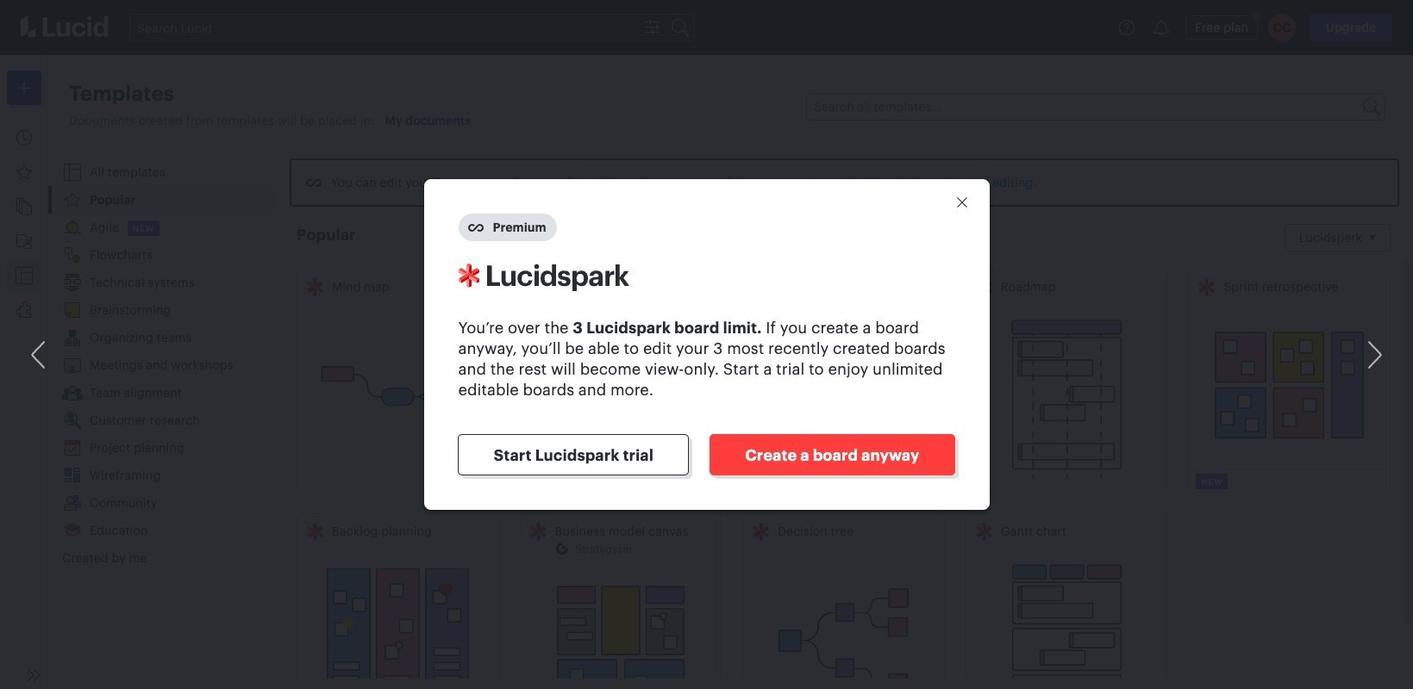 Task type: vqa. For each thing, say whether or not it's contained in the screenshot.
Lucidchart 'element'
no



Task type: describe. For each thing, give the bounding box(es) containing it.
Search Lucid text field
[[130, 15, 639, 41]]

decision tree template preview image
[[750, 553, 937, 690]]

sprint retrospective template preview image
[[1196, 308, 1383, 463]]

mind map template preview image
[[304, 308, 491, 485]]

daily standup template preview image
[[750, 308, 937, 463]]

business model canvas template preview image
[[527, 563, 714, 690]]



Task type: locate. For each thing, give the bounding box(es) containing it.
gantt chart template preview image
[[973, 553, 1160, 690]]

roadmap template preview image
[[973, 308, 1160, 485]]

tab list
[[48, 159, 276, 573]]

backlog planning template preview image
[[304, 553, 491, 690]]

Search all templates... text field
[[807, 94, 1361, 120]]

concept map template preview image
[[527, 308, 714, 485]]



